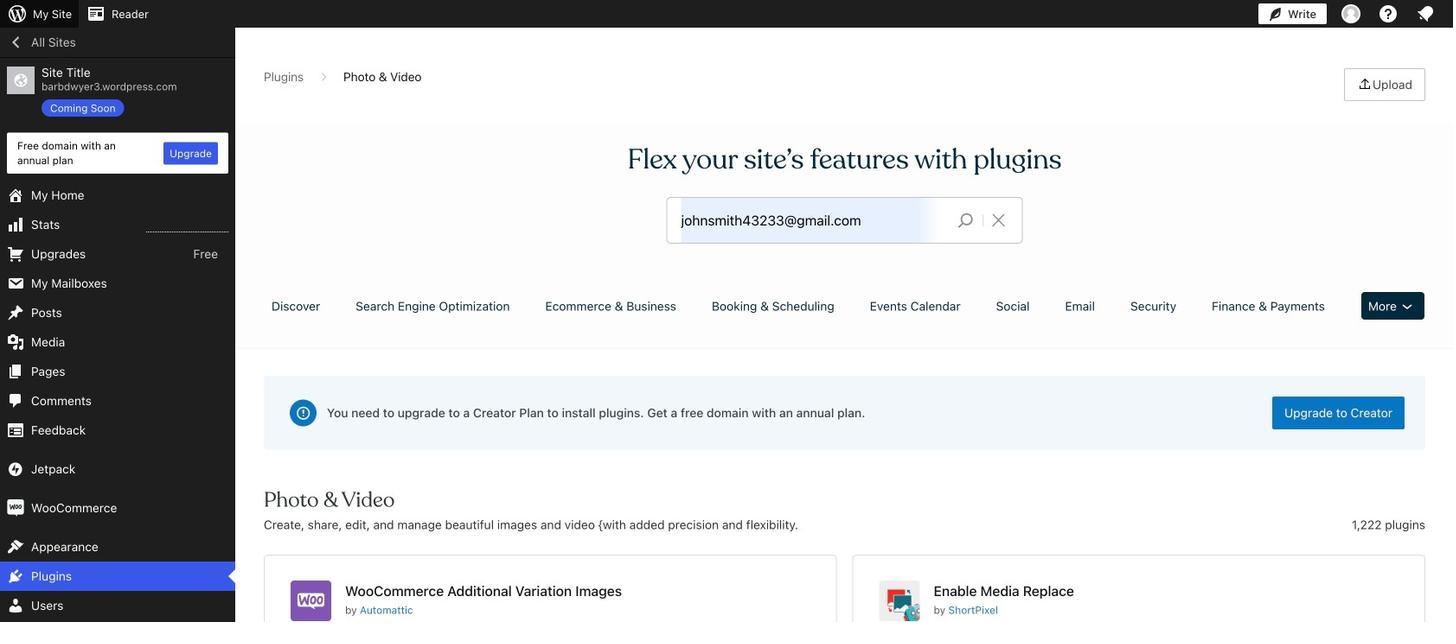 Task type: locate. For each thing, give the bounding box(es) containing it.
None search field
[[667, 198, 1022, 243]]

img image
[[7, 461, 24, 478], [7, 500, 24, 517]]

1 horizontal spatial plugin icon image
[[879, 581, 920, 622]]

1 plugin icon image from the left
[[291, 581, 331, 622]]

plugin icon image
[[291, 581, 331, 622], [879, 581, 920, 622]]

my profile image
[[1341, 4, 1361, 23]]

1 vertical spatial img image
[[7, 500, 24, 517]]

main content
[[258, 68, 1431, 623]]

close search image
[[977, 210, 1020, 231]]

highest hourly views 0 image
[[146, 221, 228, 233]]

help image
[[1378, 3, 1399, 24]]

0 horizontal spatial plugin icon image
[[291, 581, 331, 622]]

0 vertical spatial img image
[[7, 461, 24, 478]]



Task type: vqa. For each thing, say whether or not it's contained in the screenshot.
topmost 'img'
yes



Task type: describe. For each thing, give the bounding box(es) containing it.
2 plugin icon image from the left
[[879, 581, 920, 622]]

Search search field
[[681, 198, 944, 243]]

1 img image from the top
[[7, 461, 24, 478]]

open search image
[[944, 208, 987, 233]]

manage your notifications image
[[1415, 3, 1436, 24]]

2 img image from the top
[[7, 500, 24, 517]]



